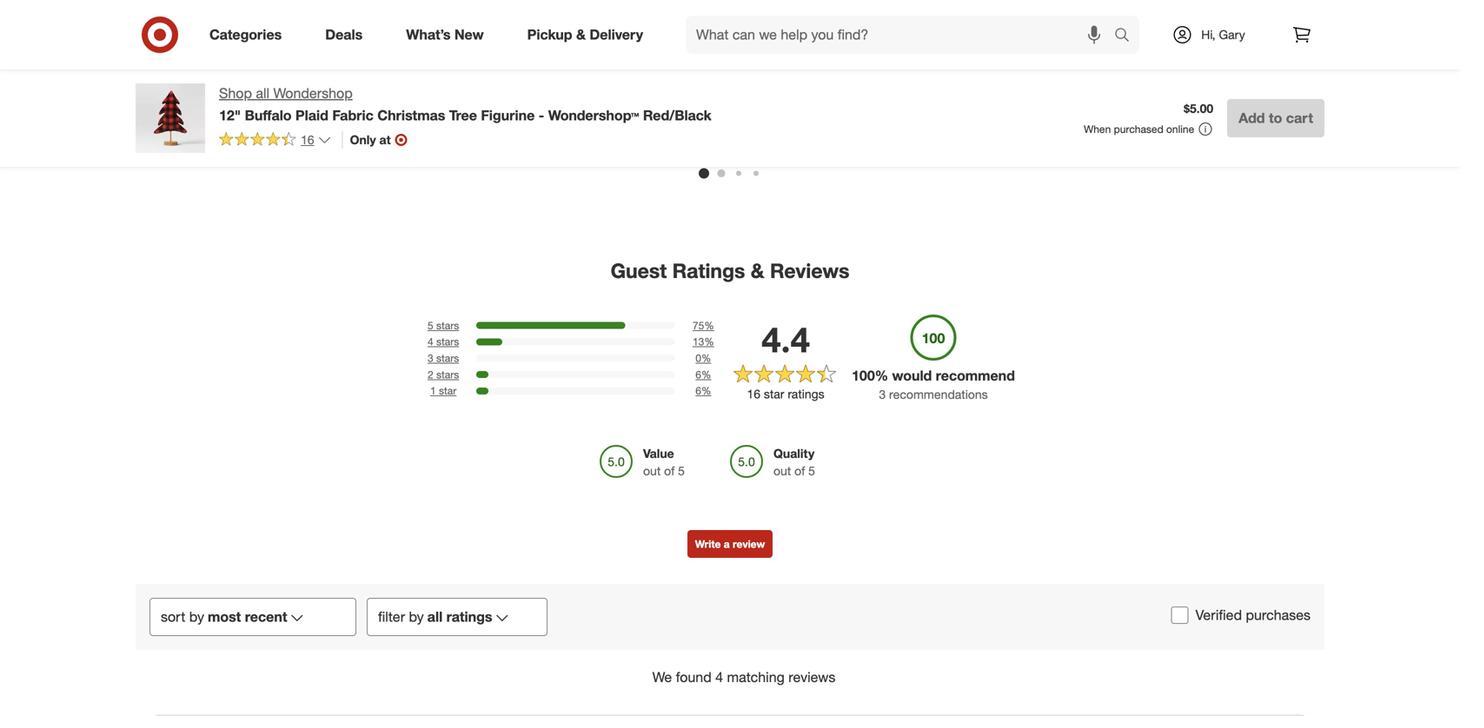 Task type: describe. For each thing, give the bounding box(es) containing it.
we found 4 matching reviews
[[653, 669, 836, 686]]

verified purchases
[[1196, 607, 1311, 624]]

dutch
[[501, 93, 533, 109]]

filter by all ratings
[[378, 608, 493, 625]]

buffalo
[[245, 107, 292, 124]]

search
[[1107, 28, 1149, 45]]

$85.50
[[146, 63, 182, 78]]

shop
[[219, 85, 252, 102]]

4 stars
[[428, 335, 459, 348]]

lid inside caraway home 4.5qt saute pan with lid cream sponsored
[[1296, 106, 1312, 122]]

out for quality out of 5
[[774, 463, 791, 478]]

what's
[[406, 26, 451, 43]]

sponsored inside see price in cart caraway home 6.5qt dutch oven with lid navy sponsored
[[501, 109, 552, 122]]

to inside $13.48 a december to remember - by  jenny bayliss (paperback)
[[750, 78, 761, 93]]

box
[[323, 93, 345, 109]]

guest ratings & reviews
[[611, 259, 850, 283]]

by for filter by all ratings
[[409, 608, 424, 625]]

verified
[[1196, 607, 1243, 624]]

75
[[693, 319, 705, 332]]

2
[[428, 368, 434, 381]]

quality out of 5
[[774, 446, 816, 478]]

home for oven
[[551, 78, 584, 93]]

ferrero
[[323, 78, 363, 93]]

0
[[696, 352, 702, 365]]

$12.99
[[323, 63, 360, 78]]

by inside $13.48 a december to remember - by  jenny bayliss (paperback)
[[750, 93, 764, 109]]

write
[[695, 538, 721, 551]]

deals link
[[311, 16, 385, 54]]

caraway for reg
[[146, 91, 193, 106]]

1 horizontal spatial 4
[[716, 669, 723, 686]]

seasonal
[[409, 78, 459, 93]]

pickup & delivery
[[527, 26, 643, 43]]

christmas
[[378, 107, 445, 124]]

categories link
[[195, 16, 304, 54]]

write a review
[[695, 538, 765, 551]]

sponsored inside $85.50 reg $95.00 sale caraway home 10.5" ceramic fry pan slate sponsored
[[146, 122, 198, 135]]

image of 12" buffalo plaid fabric christmas tree figurine - wondershop™ red/black image
[[136, 83, 205, 153]]

sponsored inside caraway home 4.5qt saute pan with lid cream sponsored
[[1210, 122, 1262, 135]]

pickup
[[527, 26, 573, 43]]

see price in cart caraway home 6.5qt dutch oven with lid navy sponsored
[[501, 63, 642, 122]]

add to cart
[[1239, 110, 1314, 127]]

3 stars
[[428, 352, 459, 365]]

home for fry
[[196, 91, 229, 106]]

plaid
[[296, 107, 329, 124]]

sort
[[161, 608, 186, 625]]

$13.48 a december to remember - by  jenny bayliss (paperback)
[[678, 63, 799, 124]]

0 %
[[696, 352, 712, 365]]

when purchased online
[[1084, 123, 1195, 136]]

$355.50 link
[[856, 0, 998, 135]]

recommend
[[936, 367, 1016, 384]]

% for 3 stars
[[702, 352, 712, 365]]

6 % for star
[[696, 385, 712, 398]]

by for sort by most recent
[[189, 608, 204, 625]]

- inside shop all wondershop 12" buffalo plaid fabric christmas tree figurine - wondershop™ red/black
[[539, 107, 545, 124]]

categories
[[210, 26, 282, 43]]

stars for 4 stars
[[437, 335, 459, 348]]

at
[[380, 132, 391, 147]]

75 %
[[693, 319, 714, 332]]

5 for value out of 5
[[678, 463, 685, 478]]

$95.00
[[164, 78, 195, 91]]

sale
[[198, 78, 219, 91]]

cart inside button
[[1287, 110, 1314, 127]]

$355.50
[[856, 63, 899, 78]]

1 horizontal spatial all
[[428, 608, 443, 625]]

- for remember
[[742, 93, 747, 109]]

Verified purchases checkbox
[[1172, 607, 1189, 624]]

matching
[[727, 669, 785, 686]]

price
[[526, 63, 555, 78]]

all inside shop all wondershop 12" buffalo plaid fabric christmas tree figurine - wondershop™ red/black
[[256, 85, 270, 102]]

a
[[724, 538, 730, 551]]

% for 1 star
[[702, 385, 712, 398]]

% for 5 stars
[[705, 319, 714, 332]]

figurine
[[481, 107, 535, 124]]

most
[[208, 608, 241, 625]]

16 for 16
[[301, 132, 314, 147]]

only
[[350, 132, 376, 147]]

quality
[[774, 446, 815, 461]]

what's new
[[406, 26, 484, 43]]

a december to remember - by  jenny bayliss (paperback) image
[[678, 0, 821, 52]]

out for value out of 5
[[643, 463, 661, 478]]

fabric
[[332, 107, 374, 124]]

value out of 5
[[643, 446, 685, 478]]

cream
[[1316, 106, 1352, 122]]

write a review button
[[688, 530, 773, 558]]

purchases
[[1246, 607, 1311, 624]]

search button
[[1107, 16, 1149, 57]]

% for 2 stars
[[702, 368, 712, 381]]

2 stars
[[428, 368, 459, 381]]

13 %
[[693, 335, 714, 348]]

jenny
[[767, 93, 799, 109]]

purchased
[[1114, 123, 1164, 136]]

% inside 100 % would recommend 3 recommendations
[[875, 367, 889, 384]]

24ct/10.6oz
[[356, 93, 421, 109]]

0 horizontal spatial 5
[[428, 319, 434, 332]]

pan inside caraway home 4.5qt saute pan with lid cream sponsored
[[1245, 106, 1266, 122]]

16 link
[[219, 131, 332, 151]]

only at
[[350, 132, 391, 147]]

1 horizontal spatial ratings
[[788, 386, 825, 401]]

filter
[[378, 608, 405, 625]]

shop all wondershop 12" buffalo plaid fabric christmas tree figurine - wondershop™ red/black
[[219, 85, 712, 124]]

when
[[1084, 123, 1111, 136]]

new
[[455, 26, 484, 43]]

with inside see price in cart caraway home 6.5qt dutch oven with lid navy sponsored
[[569, 93, 591, 109]]

what's new link
[[391, 16, 506, 54]]

sponsored down $23.49
[[1033, 124, 1084, 137]]



Task type: locate. For each thing, give the bounding box(es) containing it.
reg
[[146, 78, 161, 91]]

of inside quality out of 5
[[795, 463, 805, 478]]

ratings right filter
[[447, 608, 493, 625]]

6 %
[[696, 368, 712, 381], [696, 385, 712, 398]]

by right sort
[[189, 608, 204, 625]]

caraway home 6.5qt dutch oven with lid navy image
[[501, 0, 643, 52]]

found
[[676, 669, 712, 686]]

saute
[[1210, 106, 1242, 122]]

1 horizontal spatial star
[[764, 386, 785, 401]]

stars down 5 stars
[[437, 335, 459, 348]]

december
[[689, 78, 747, 93]]

stars up 4 stars
[[437, 319, 459, 332]]

What can we help you find? suggestions appear below search field
[[686, 16, 1119, 54]]

2 6 from the top
[[696, 385, 702, 398]]

2 horizontal spatial home
[[1261, 91, 1293, 106]]

$130.50
[[1210, 63, 1254, 78]]

0 horizontal spatial with
[[569, 93, 591, 109]]

1
[[430, 385, 436, 398]]

star for 16
[[764, 386, 785, 401]]

caraway for price
[[501, 78, 548, 93]]

caraway up add
[[1210, 91, 1257, 106]]

1 vertical spatial ratings
[[447, 608, 493, 625]]

lid left the 'navy'
[[595, 93, 611, 109]]

5 stars
[[428, 319, 459, 332]]

online
[[1167, 123, 1195, 136]]

lid
[[595, 93, 611, 109], [1296, 106, 1312, 122]]

4 down 5 stars
[[428, 335, 434, 348]]

with inside caraway home 4.5qt saute pan with lid cream sponsored
[[1270, 106, 1292, 122]]

%
[[705, 319, 714, 332], [705, 335, 714, 348], [702, 352, 712, 365], [875, 367, 889, 384], [702, 368, 712, 381], [702, 385, 712, 398]]

1 pan from the left
[[216, 106, 237, 122]]

caraway inside caraway home 4.5qt saute pan with lid cream sponsored
[[1210, 91, 1257, 106]]

- right dutch
[[539, 107, 545, 124]]

5 for quality out of 5
[[809, 463, 816, 478]]

1 horizontal spatial of
[[795, 463, 805, 478]]

sponsored inside $12.99 ferrero rocher seasonal box - 24ct/10.6oz sponsored
[[323, 109, 375, 122]]

home left 6.5qt
[[551, 78, 584, 93]]

all
[[256, 85, 270, 102], [428, 608, 443, 625]]

out inside value out of 5
[[643, 463, 661, 478]]

1 vertical spatial 4
[[716, 669, 723, 686]]

stars for 2 stars
[[437, 368, 459, 381]]

out down the quality
[[774, 463, 791, 478]]

home inside see price in cart caraway home 6.5qt dutch oven with lid navy sponsored
[[551, 78, 584, 93]]

0 horizontal spatial 4
[[428, 335, 434, 348]]

out
[[643, 463, 661, 478], [774, 463, 791, 478]]

- right box
[[348, 93, 353, 109]]

5 inside quality out of 5
[[809, 463, 816, 478]]

0 horizontal spatial home
[[196, 91, 229, 106]]

1 out from the left
[[643, 463, 661, 478]]

2 6 % from the top
[[696, 385, 712, 398]]

sponsored down $95.00
[[146, 122, 198, 135]]

by
[[750, 93, 764, 109], [189, 608, 204, 625], [409, 608, 424, 625]]

4 stars from the top
[[437, 368, 459, 381]]

ferrero rocher seasonal box - 24ct/10.6oz image
[[323, 0, 466, 52]]

1 horizontal spatial home
[[551, 78, 584, 93]]

of down the quality
[[795, 463, 805, 478]]

caraway inside see price in cart caraway home 6.5qt dutch oven with lid navy sponsored
[[501, 78, 548, 93]]

pan right saute at the right top of the page
[[1245, 106, 1266, 122]]

1 horizontal spatial with
[[1270, 106, 1292, 122]]

- for box
[[348, 93, 353, 109]]

0 vertical spatial all
[[256, 85, 270, 102]]

slate
[[240, 106, 268, 122]]

lid inside see price in cart caraway home 6.5qt dutch oven with lid navy sponsored
[[595, 93, 611, 109]]

100 % would recommend 3 recommendations
[[852, 367, 1016, 402]]

1 horizontal spatial cart
[[1287, 110, 1314, 127]]

16 star ratings
[[747, 386, 825, 401]]

tree
[[449, 107, 477, 124]]

0 horizontal spatial by
[[189, 608, 204, 625]]

out down value
[[643, 463, 661, 478]]

0 horizontal spatial ratings
[[447, 608, 493, 625]]

1 of from the left
[[664, 463, 675, 478]]

$85.50 reg $95.00 sale caraway home 10.5" ceramic fry pan slate sponsored
[[146, 63, 268, 135]]

16.5" x16.5" snowy christmas square throw pillow red/gray - pillow perfect image
[[1033, 0, 1176, 52]]

star right 1
[[439, 385, 457, 398]]

ratings down 4.4
[[788, 386, 825, 401]]

caraway home 10.5" ceramic fry pan slate image
[[146, 0, 289, 52]]

of down value
[[664, 463, 675, 478]]

2 out from the left
[[774, 463, 791, 478]]

ratings
[[673, 259, 746, 283]]

to up (paperback)
[[750, 78, 761, 93]]

home up add to cart
[[1261, 91, 1293, 106]]

with right add
[[1270, 106, 1292, 122]]

to inside button
[[1269, 110, 1283, 127]]

0 horizontal spatial &
[[576, 26, 586, 43]]

6
[[696, 368, 702, 381], [696, 385, 702, 398]]

wondershop
[[273, 85, 353, 102]]

$12.99 ferrero rocher seasonal box - 24ct/10.6oz sponsored
[[323, 63, 459, 122]]

0 horizontal spatial to
[[750, 78, 761, 93]]

cart down 4.5qt at top right
[[1287, 110, 1314, 127]]

all right filter
[[428, 608, 443, 625]]

(paperback)
[[720, 109, 786, 124]]

hi,
[[1202, 27, 1216, 42]]

cart inside see price in cart caraway home 6.5qt dutch oven with lid navy sponsored
[[573, 63, 596, 78]]

sponsored
[[323, 109, 375, 122], [501, 109, 552, 122], [146, 122, 198, 135], [1210, 122, 1262, 135], [1033, 124, 1084, 137]]

bayliss
[[678, 109, 717, 124]]

1 vertical spatial cart
[[1287, 110, 1314, 127]]

3
[[428, 352, 434, 365], [879, 387, 886, 402]]

0 horizontal spatial 3
[[428, 352, 434, 365]]

12"
[[219, 107, 241, 124]]

1 vertical spatial 6 %
[[696, 385, 712, 398]]

hi, gary
[[1202, 27, 1246, 42]]

star down 4.4
[[764, 386, 785, 401]]

0 vertical spatial &
[[576, 26, 586, 43]]

0 vertical spatial ratings
[[788, 386, 825, 401]]

caraway down $85.50
[[146, 91, 193, 106]]

2 of from the left
[[795, 463, 805, 478]]

reviews
[[789, 669, 836, 686]]

add to cart button
[[1228, 99, 1325, 137]]

1 horizontal spatial out
[[774, 463, 791, 478]]

we
[[653, 669, 672, 686]]

with
[[569, 93, 591, 109], [1270, 106, 1292, 122]]

by left the jenny
[[750, 93, 764, 109]]

caraway home 4.5qt saute pan with lid cream image
[[1210, 0, 1353, 52]]

1 stars from the top
[[437, 319, 459, 332]]

- inside $12.99 ferrero rocher seasonal box - 24ct/10.6oz sponsored
[[348, 93, 353, 109]]

1 vertical spatial &
[[751, 259, 765, 283]]

$13.48
[[678, 63, 715, 78]]

stars up 2 stars
[[437, 352, 459, 365]]

6 for stars
[[696, 368, 702, 381]]

0 vertical spatial 6 %
[[696, 368, 712, 381]]

4 right "found"
[[716, 669, 723, 686]]

1 horizontal spatial to
[[1269, 110, 1283, 127]]

caraway up the figurine
[[501, 78, 548, 93]]

16 for 16 star ratings
[[747, 386, 761, 401]]

1 horizontal spatial pan
[[1245, 106, 1266, 122]]

stars for 3 stars
[[437, 352, 459, 365]]

of
[[664, 463, 675, 478], [795, 463, 805, 478]]

0 horizontal spatial out
[[643, 463, 661, 478]]

to right add
[[1269, 110, 1283, 127]]

1 horizontal spatial 16
[[747, 386, 761, 401]]

stars for 5 stars
[[437, 319, 459, 332]]

ceramic
[[146, 106, 192, 122]]

pan inside $85.50 reg $95.00 sale caraway home 10.5" ceramic fry pan slate sponsored
[[216, 106, 237, 122]]

1 horizontal spatial caraway
[[501, 78, 548, 93]]

0 horizontal spatial all
[[256, 85, 270, 102]]

1 horizontal spatial by
[[409, 608, 424, 625]]

& right pickup
[[576, 26, 586, 43]]

stars down 3 stars
[[437, 368, 459, 381]]

all up 'slate'
[[256, 85, 270, 102]]

0 vertical spatial cart
[[573, 63, 596, 78]]

with right oven
[[569, 93, 591, 109]]

0 vertical spatial 16
[[301, 132, 314, 147]]

1 horizontal spatial -
[[539, 107, 545, 124]]

reviews
[[770, 259, 850, 283]]

home up 12"
[[196, 91, 229, 106]]

of for quality
[[795, 463, 805, 478]]

out inside quality out of 5
[[774, 463, 791, 478]]

- inside $13.48 a december to remember - by  jenny bayliss (paperback)
[[742, 93, 747, 109]]

1 vertical spatial to
[[1269, 110, 1283, 127]]

1 vertical spatial 6
[[696, 385, 702, 398]]

star
[[439, 385, 457, 398], [764, 386, 785, 401]]

caraway home 9pc non-stick ceramic cookware set cream image
[[856, 0, 998, 52]]

3 inside 100 % would recommend 3 recommendations
[[879, 387, 886, 402]]

caraway inside $85.50 reg $95.00 sale caraway home 10.5" ceramic fry pan slate sponsored
[[146, 91, 193, 106]]

pickup & delivery link
[[513, 16, 665, 54]]

sponsored down "price"
[[501, 109, 552, 122]]

see
[[501, 63, 523, 78]]

home inside $85.50 reg $95.00 sale caraway home 10.5" ceramic fry pan slate sponsored
[[196, 91, 229, 106]]

0 horizontal spatial -
[[348, 93, 353, 109]]

4.4
[[762, 318, 810, 361]]

1 vertical spatial 16
[[747, 386, 761, 401]]

0 horizontal spatial pan
[[216, 106, 237, 122]]

star for 1
[[439, 385, 457, 398]]

0 vertical spatial 4
[[428, 335, 434, 348]]

navy
[[615, 93, 642, 109]]

review
[[733, 538, 765, 551]]

3 stars from the top
[[437, 352, 459, 365]]

caraway
[[501, 78, 548, 93], [146, 91, 193, 106], [1210, 91, 1257, 106]]

sort by most recent
[[161, 608, 287, 625]]

0 vertical spatial to
[[750, 78, 761, 93]]

0 vertical spatial 6
[[696, 368, 702, 381]]

wondershop™
[[548, 107, 639, 124]]

1 horizontal spatial 5
[[678, 463, 685, 478]]

0 vertical spatial 3
[[428, 352, 434, 365]]

2 horizontal spatial 5
[[809, 463, 816, 478]]

- right remember
[[742, 93, 747, 109]]

delivery
[[590, 26, 643, 43]]

5 inside value out of 5
[[678, 463, 685, 478]]

1 6 % from the top
[[696, 368, 712, 381]]

guest
[[611, 259, 667, 283]]

lid left the cream
[[1296, 106, 1312, 122]]

1 6 from the top
[[696, 368, 702, 381]]

recommendations
[[890, 387, 988, 402]]

by right filter
[[409, 608, 424, 625]]

of inside value out of 5
[[664, 463, 675, 478]]

1 horizontal spatial &
[[751, 259, 765, 283]]

1 horizontal spatial lid
[[1296, 106, 1312, 122]]

cart right "in"
[[573, 63, 596, 78]]

a
[[678, 78, 686, 93]]

pan right fry
[[216, 106, 237, 122]]

& right the ratings
[[751, 259, 765, 283]]

pan
[[216, 106, 237, 122], [1245, 106, 1266, 122]]

3 left recommendations
[[879, 387, 886, 402]]

6 for star
[[696, 385, 702, 398]]

value
[[643, 446, 674, 461]]

4.5qt
[[1297, 91, 1325, 106]]

1 horizontal spatial 3
[[879, 387, 886, 402]]

2 pan from the left
[[1245, 106, 1266, 122]]

0 horizontal spatial 16
[[301, 132, 314, 147]]

2 stars from the top
[[437, 335, 459, 348]]

0 horizontal spatial lid
[[595, 93, 611, 109]]

home inside caraway home 4.5qt saute pan with lid cream sponsored
[[1261, 91, 1293, 106]]

0 horizontal spatial star
[[439, 385, 457, 398]]

100
[[852, 367, 875, 384]]

1 star
[[430, 385, 457, 398]]

1 vertical spatial all
[[428, 608, 443, 625]]

% for 4 stars
[[705, 335, 714, 348]]

0 horizontal spatial of
[[664, 463, 675, 478]]

$23.49
[[1033, 63, 1069, 78]]

2 horizontal spatial -
[[742, 93, 747, 109]]

10.5"
[[232, 91, 261, 106]]

cart
[[573, 63, 596, 78], [1287, 110, 1314, 127]]

rocher
[[366, 78, 405, 93]]

6 % for stars
[[696, 368, 712, 381]]

sponsored down $5.00
[[1210, 122, 1262, 135]]

3 up "2"
[[428, 352, 434, 365]]

remember
[[678, 93, 739, 109]]

add
[[1239, 110, 1266, 127]]

0 horizontal spatial caraway
[[146, 91, 193, 106]]

1 vertical spatial 3
[[879, 387, 886, 402]]

6.5qt
[[587, 78, 615, 93]]

0 horizontal spatial cart
[[573, 63, 596, 78]]

sponsored up only
[[323, 109, 375, 122]]

oven
[[537, 93, 565, 109]]

would
[[893, 367, 932, 384]]

2 horizontal spatial by
[[750, 93, 764, 109]]

2 horizontal spatial caraway
[[1210, 91, 1257, 106]]

of for value
[[664, 463, 675, 478]]

caraway home 4.5qt saute pan with lid cream sponsored
[[1210, 91, 1352, 135]]



Task type: vqa. For each thing, say whether or not it's contained in the screenshot.
password field
no



